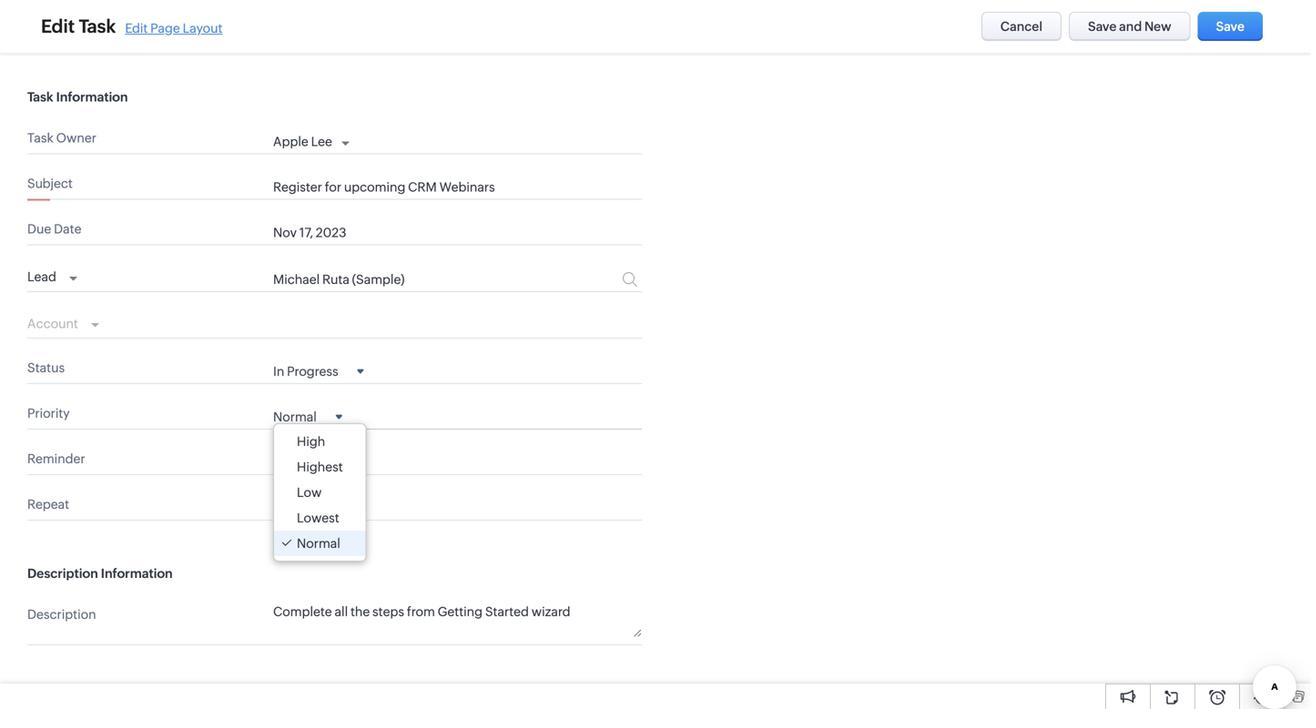 Task type: vqa. For each thing, say whether or not it's contained in the screenshot.
EMAIL for Compose Email
no



Task type: describe. For each thing, give the bounding box(es) containing it.
2 edit page layout link from the top
[[125, 21, 223, 36]]

task information
[[27, 90, 128, 104]]

subject
[[27, 176, 73, 191]]

due
[[27, 222, 51, 236]]

task owner
[[27, 131, 97, 145]]

normal inside tree
[[297, 537, 341, 551]]

In Progress field
[[273, 363, 364, 379]]

lee
[[311, 134, 332, 149]]

page for first edit page layout link from the bottom
[[150, 21, 180, 36]]

owner
[[56, 131, 97, 145]]

Normal field
[[273, 409, 342, 425]]

lead
[[27, 270, 56, 284]]

priority
[[27, 406, 70, 421]]

Account field
[[27, 312, 99, 334]]

status
[[27, 361, 65, 376]]

Lead field
[[27, 265, 77, 287]]

account
[[27, 317, 78, 331]]

reminder
[[27, 452, 85, 467]]

lowest
[[297, 511, 340, 526]]

layout for first edit page layout link from the bottom
[[183, 21, 223, 36]]

apple
[[273, 134, 309, 149]]



Task type: locate. For each thing, give the bounding box(es) containing it.
description for description
[[27, 608, 96, 622]]

1 vertical spatial information
[[101, 567, 173, 581]]

high
[[297, 435, 325, 449]]

task
[[79, 15, 116, 36], [79, 16, 116, 37], [27, 90, 53, 104], [27, 131, 54, 145]]

highest
[[297, 460, 343, 475]]

date
[[54, 222, 82, 236]]

Complete all the steps from Getting Started wizard text field
[[273, 604, 642, 638]]

low
[[297, 486, 322, 500]]

information
[[56, 90, 128, 104], [101, 567, 173, 581]]

description information
[[27, 567, 173, 581]]

1 edit page layout link from the top
[[125, 20, 223, 35]]

normal up the 'high'
[[273, 410, 317, 425]]

normal inside field
[[273, 410, 317, 425]]

tree containing high
[[274, 425, 366, 561]]

None button
[[982, 11, 1062, 41], [1070, 11, 1191, 41], [1199, 11, 1264, 41], [982, 12, 1062, 41], [1070, 12, 1191, 41], [1199, 12, 1264, 41], [982, 11, 1062, 41], [1070, 11, 1191, 41], [1199, 11, 1264, 41], [982, 12, 1062, 41], [1070, 12, 1191, 41], [1199, 12, 1264, 41]]

0 vertical spatial description
[[27, 567, 98, 581]]

repeat
[[27, 498, 69, 512]]

progress
[[287, 365, 339, 379]]

in
[[273, 365, 285, 379]]

in progress
[[273, 365, 339, 379]]

2 page from the top
[[150, 21, 180, 36]]

edit task edit page layout for 1st edit page layout link from the top of the page
[[41, 15, 223, 36]]

1 layout from the top
[[183, 20, 223, 35]]

1 description from the top
[[27, 567, 98, 581]]

description down repeat at the bottom left of page
[[27, 567, 98, 581]]

tree
[[274, 425, 366, 561]]

information for description information
[[101, 567, 173, 581]]

edit task edit page layout for first edit page layout link from the bottom
[[41, 16, 223, 37]]

page
[[150, 20, 180, 35], [150, 21, 180, 36]]

1 vertical spatial description
[[27, 608, 96, 622]]

description
[[27, 567, 98, 581], [27, 608, 96, 622]]

0 vertical spatial information
[[56, 90, 128, 104]]

layout for 1st edit page layout link from the top of the page
[[183, 20, 223, 35]]

layout
[[183, 20, 223, 35], [183, 21, 223, 36]]

1 vertical spatial normal
[[297, 537, 341, 551]]

edit
[[41, 15, 75, 36], [41, 16, 75, 37], [125, 20, 148, 35], [125, 21, 148, 36]]

description for description information
[[27, 567, 98, 581]]

information for task information
[[56, 90, 128, 104]]

1 page from the top
[[150, 20, 180, 35]]

normal down the lowest
[[297, 537, 341, 551]]

apple lee
[[273, 134, 332, 149]]

mmm d, yyyy text field
[[273, 225, 587, 240]]

description down description information
[[27, 608, 96, 622]]

2 layout from the top
[[183, 21, 223, 36]]

0 vertical spatial normal
[[273, 410, 317, 425]]

due date
[[27, 222, 82, 236]]

edit page layout link
[[125, 20, 223, 35], [125, 21, 223, 36]]

edit task edit page layout
[[41, 15, 223, 36], [41, 16, 223, 37]]

None text field
[[273, 180, 642, 195], [273, 272, 557, 287], [273, 180, 642, 195], [273, 272, 557, 287]]

normal
[[273, 410, 317, 425], [297, 537, 341, 551]]

2 description from the top
[[27, 608, 96, 622]]

page for 1st edit page layout link from the top of the page
[[150, 20, 180, 35]]



